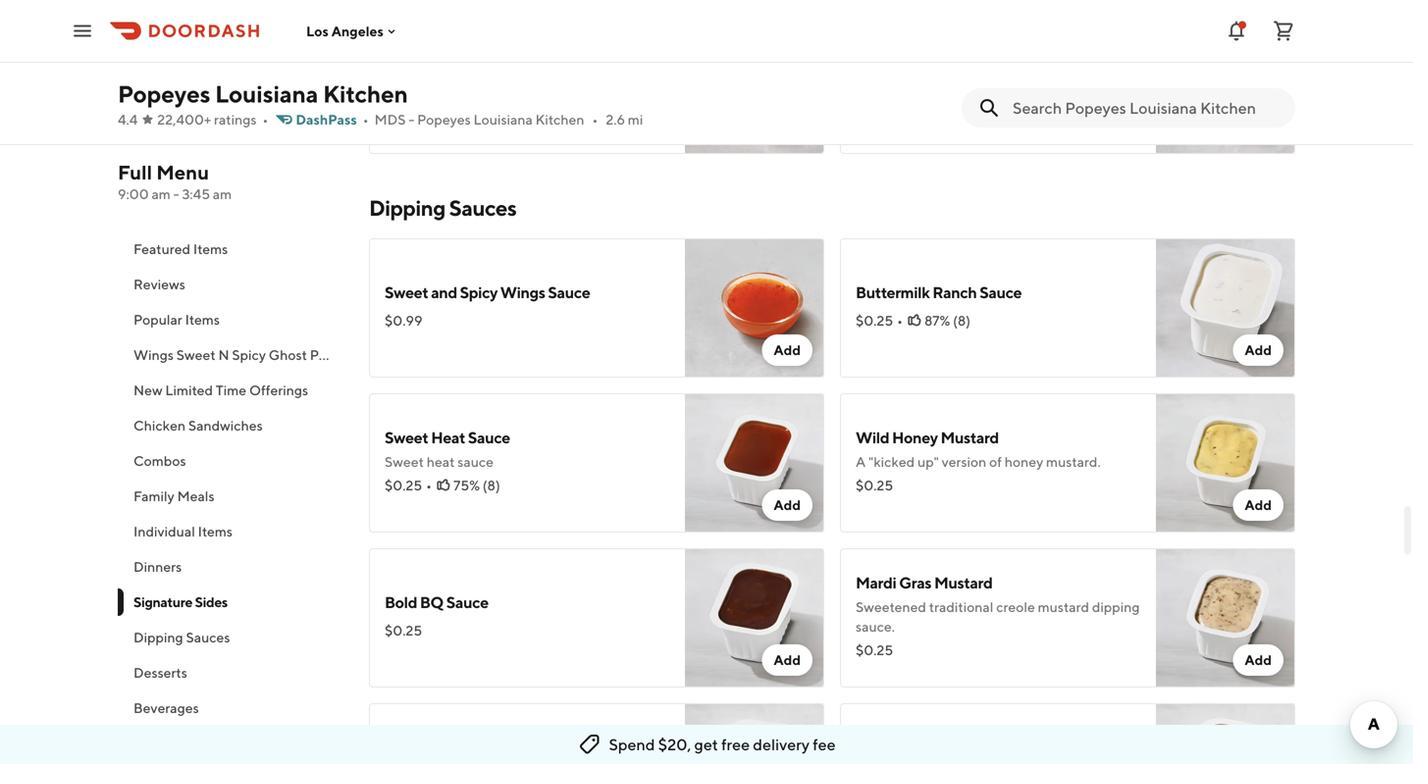 Task type: describe. For each thing, give the bounding box(es) containing it.
0 horizontal spatial popeyes
[[118, 80, 210, 108]]

buttermilk
[[856, 283, 930, 302]]

beverages button
[[118, 691, 346, 726]]

spend $20, get free delivery fee
[[609, 736, 836, 754]]

reviews
[[134, 276, 185, 293]]

sides
[[195, 594, 228, 611]]

menu
[[156, 161, 209, 184]]

los angeles
[[306, 23, 384, 39]]

0 items, open order cart image
[[1272, 19, 1296, 43]]

0 vertical spatial wings
[[500, 283, 545, 302]]

chicken sandwiches button
[[118, 408, 346, 444]]

of
[[990, 454, 1002, 470]]

individual items
[[134, 524, 233, 540]]

add button for sweet heat sauce
[[762, 490, 813, 521]]

heat
[[431, 429, 465, 447]]

add for sweet and spicy wings  sauce
[[774, 342, 801, 358]]

free
[[722, 736, 750, 754]]

0 vertical spatial kitchen
[[323, 80, 408, 108]]

gras
[[899, 574, 932, 592]]

honey
[[892, 429, 938, 447]]

mustard for mardi gras mustard
[[935, 574, 993, 592]]

wings sweet n spicy ghost pepper
[[134, 347, 356, 363]]

ranch
[[933, 283, 977, 302]]

up"
[[918, 454, 939, 470]]

our
[[385, 75, 410, 91]]

new limited time offerings button
[[118, 373, 346, 408]]

1 am from the left
[[152, 186, 171, 202]]

1 horizontal spatial dipping
[[369, 195, 446, 221]]

bold bq sauce image
[[685, 549, 825, 688]]

los angeles button
[[306, 23, 399, 39]]

0 horizontal spatial louisiana
[[215, 80, 318, 108]]

biscuit.
[[517, 75, 562, 91]]

spicy inside wings sweet n spicy ghost pepper button
[[232, 347, 266, 363]]

75%
[[454, 478, 480, 494]]

$0.25 • for 87% (8)
[[856, 313, 903, 329]]

dipping inside button
[[134, 630, 183, 646]]

meals
[[177, 488, 215, 505]]

signature sides
[[134, 594, 228, 611]]

mi
[[628, 111, 643, 128]]

honey
[[1005, 454, 1044, 470]]

$0.25 down 'sweet heat sauce sweet heat sauce'
[[385, 478, 422, 494]]

sauce.
[[856, 619, 895, 635]]

items for featured items
[[193, 241, 228, 257]]

biscuits
[[385, 50, 439, 68]]

spend
[[609, 736, 655, 754]]

$0.25 inside mardi gras mustard sweetened traditional creole mustard dipping sauce. $0.25
[[856, 643, 894, 659]]

pepper
[[310, 347, 356, 363]]

mds
[[375, 111, 406, 128]]

9:00
[[118, 186, 149, 202]]

sauce for bold bq sauce
[[446, 593, 489, 612]]

0 vertical spatial sauces
[[449, 195, 517, 221]]

wings inside wings sweet n spicy ghost pepper button
[[134, 347, 174, 363]]

add button for bold bq sauce
[[762, 645, 813, 676]]

- inside full menu 9:00 am - 3:45 am
[[173, 186, 179, 202]]

bayou buffalo sauce image
[[685, 704, 825, 765]]

featured items button
[[118, 232, 346, 267]]

popular
[[134, 312, 182, 328]]

beverages
[[134, 700, 199, 717]]

family meals
[[134, 488, 215, 505]]

n
[[218, 347, 229, 363]]

87%
[[925, 313, 951, 329]]

• down buttermilk
[[897, 313, 903, 329]]

bq
[[420, 593, 444, 612]]

full menu 9:00 am - 3:45 am
[[118, 161, 232, 202]]

add for wild honey mustard
[[1245, 497, 1272, 513]]

items for individual items
[[198, 524, 233, 540]]

add for bold bq sauce
[[774, 652, 801, 669]]

2.6
[[606, 111, 625, 128]]

dipping sauces button
[[118, 620, 346, 656]]

and
[[431, 283, 457, 302]]

bold
[[385, 593, 417, 612]]

dinners
[[134, 559, 182, 575]]

add button for buttermilk ranch sauce
[[1233, 335, 1284, 366]]

featured items
[[134, 241, 228, 257]]

$0.25 • for 75% (8)
[[385, 478, 432, 494]]

3:45
[[182, 186, 210, 202]]

4.4
[[118, 111, 138, 128]]

87% (8)
[[925, 313, 971, 329]]

combos button
[[118, 444, 346, 479]]

popular items
[[134, 312, 220, 328]]

get
[[695, 736, 719, 754]]

• down popeyes louisiana kitchen
[[263, 111, 268, 128]]

dipping sauces inside button
[[134, 630, 230, 646]]

featured
[[134, 241, 191, 257]]

add button for mardi gras mustard
[[1233, 645, 1284, 676]]

mds - popeyes louisiana kitchen • 2.6 mi
[[375, 111, 643, 128]]

sauces inside button
[[186, 630, 230, 646]]

$0.25 down buttermilk
[[856, 313, 894, 329]]

desserts
[[134, 665, 187, 681]]

wild honey mustard image
[[1156, 394, 1296, 533]]

traditional
[[929, 599, 994, 616]]

1 vertical spatial kitchen
[[536, 111, 585, 128]]

wings sweet n spicy ghost pepper button
[[118, 338, 356, 373]]

22,400+
[[157, 111, 211, 128]]

add button for wild honey mustard
[[1233, 490, 1284, 521]]

family meals button
[[118, 479, 346, 514]]

biscuits our warm buttermilk biscuit. $1.70
[[385, 50, 562, 115]]

time
[[216, 382, 247, 399]]

(8) for 87% (8)
[[953, 313, 971, 329]]

mardi gras mustard image
[[1156, 549, 1296, 688]]



Task type: vqa. For each thing, say whether or not it's contained in the screenshot.
the bottommost (
no



Task type: locate. For each thing, give the bounding box(es) containing it.
$0.25 • down buttermilk
[[856, 313, 903, 329]]

1 vertical spatial louisiana
[[474, 111, 533, 128]]

sauce for buttermilk ranch sauce
[[980, 283, 1022, 302]]

individual items button
[[118, 514, 346, 550]]

dipping
[[1093, 599, 1140, 616]]

buttermilk ranch sauce
[[856, 283, 1022, 302]]

dipping sauces up and
[[369, 195, 517, 221]]

1 horizontal spatial kitchen
[[536, 111, 585, 128]]

1 horizontal spatial wings
[[500, 283, 545, 302]]

add for mardi gras mustard
[[1245, 652, 1272, 669]]

ratings
[[214, 111, 257, 128]]

dipping down mds
[[369, 195, 446, 221]]

1 horizontal spatial popeyes
[[417, 111, 471, 128]]

1 horizontal spatial spicy
[[460, 283, 498, 302]]

1 vertical spatial popeyes
[[417, 111, 471, 128]]

sauce
[[548, 283, 590, 302], [980, 283, 1022, 302], [468, 429, 510, 447], [446, 593, 489, 612]]

mustard.
[[1047, 454, 1101, 470]]

(8) for 75% (8)
[[483, 478, 500, 494]]

-
[[409, 111, 415, 128], [173, 186, 179, 202]]

limited
[[165, 382, 213, 399]]

sauces up the sweet and spicy wings  sauce on the top left
[[449, 195, 517, 221]]

• left mds
[[363, 111, 369, 128]]

0 horizontal spatial spicy
[[232, 347, 266, 363]]

mustard up traditional
[[935, 574, 993, 592]]

items for popular items
[[185, 312, 220, 328]]

1 vertical spatial dipping
[[134, 630, 183, 646]]

(8)
[[953, 313, 971, 329], [483, 478, 500, 494]]

sauce for sweet heat sauce sweet heat sauce
[[468, 429, 510, 447]]

bold bq sauce
[[385, 593, 489, 612]]

2 am from the left
[[213, 186, 232, 202]]

$0.25 down a
[[856, 478, 894, 494]]

sauce inside 'sweet heat sauce sweet heat sauce'
[[468, 429, 510, 447]]

family
[[134, 488, 175, 505]]

1 vertical spatial items
[[185, 312, 220, 328]]

wings
[[500, 283, 545, 302], [134, 347, 174, 363]]

spicy
[[460, 283, 498, 302], [232, 347, 266, 363]]

wings right and
[[500, 283, 545, 302]]

popeyes down warm
[[417, 111, 471, 128]]

dashpass •
[[296, 111, 369, 128]]

popeyes louisiana kitchen
[[118, 80, 408, 108]]

new limited time offerings
[[134, 382, 308, 399]]

items up the n
[[185, 312, 220, 328]]

- right mds
[[409, 111, 415, 128]]

am right 9:00
[[152, 186, 171, 202]]

chicken
[[134, 418, 186, 434]]

mardi gras mustard sweetened traditional creole mustard dipping sauce. $0.25
[[856, 574, 1140, 659]]

los
[[306, 23, 329, 39]]

Item Search search field
[[1013, 97, 1280, 119]]

sweet and spicy wings  sauce
[[385, 283, 590, 302]]

new
[[134, 382, 163, 399]]

louisiana down the buttermilk
[[474, 111, 533, 128]]

dipping sauces down signature sides
[[134, 630, 230, 646]]

sandwiches
[[188, 418, 263, 434]]

dinners button
[[118, 550, 346, 585]]

mustard inside mardi gras mustard sweetened traditional creole mustard dipping sauce. $0.25
[[935, 574, 993, 592]]

• left 2.6
[[592, 111, 598, 128]]

dashpass
[[296, 111, 357, 128]]

heat
[[427, 454, 455, 470]]

"kicked
[[869, 454, 915, 470]]

popeyes up 22,400+
[[118, 80, 210, 108]]

1 horizontal spatial sauces
[[449, 195, 517, 221]]

1 vertical spatial wings
[[134, 347, 174, 363]]

biscuits image
[[685, 15, 825, 154]]

0 horizontal spatial am
[[152, 186, 171, 202]]

sauce
[[458, 454, 494, 470]]

add
[[1245, 118, 1272, 134], [774, 342, 801, 358], [1245, 342, 1272, 358], [774, 497, 801, 513], [1245, 497, 1272, 513], [774, 652, 801, 669], [1245, 652, 1272, 669]]

kitchen up mds
[[323, 80, 408, 108]]

1 horizontal spatial $0.25 •
[[856, 313, 903, 329]]

items down family meals button
[[198, 524, 233, 540]]

items
[[193, 241, 228, 257], [185, 312, 220, 328], [198, 524, 233, 540]]

• down heat
[[426, 478, 432, 494]]

buttermilk ranch sauce image
[[1156, 239, 1296, 378]]

0 vertical spatial dipping sauces
[[369, 195, 517, 221]]

sweet heat sauce image
[[685, 394, 825, 533]]

1 vertical spatial -
[[173, 186, 179, 202]]

22,400+ ratings •
[[157, 111, 268, 128]]

kitchen down biscuit.
[[536, 111, 585, 128]]

sweet heat sauce sweet heat sauce
[[385, 429, 510, 470]]

warm
[[412, 75, 447, 91]]

0 horizontal spatial dipping sauces
[[134, 630, 230, 646]]

add button
[[1233, 111, 1284, 142], [762, 335, 813, 366], [1233, 335, 1284, 366], [762, 490, 813, 521], [1233, 490, 1284, 521], [762, 645, 813, 676], [1233, 645, 1284, 676]]

mardi
[[856, 574, 897, 592]]

$0.25 down bold
[[385, 623, 422, 639]]

1 vertical spatial sauces
[[186, 630, 230, 646]]

full
[[118, 161, 152, 184]]

add for sweet heat sauce
[[774, 497, 801, 513]]

1 vertical spatial (8)
[[483, 478, 500, 494]]

delivery
[[753, 736, 810, 754]]

0 vertical spatial (8)
[[953, 313, 971, 329]]

mustard for wild honey mustard
[[941, 429, 999, 447]]

ghost
[[269, 347, 307, 363]]

•
[[263, 111, 268, 128], [363, 111, 369, 128], [592, 111, 598, 128], [897, 313, 903, 329], [426, 478, 432, 494]]

louisiana up ratings
[[215, 80, 318, 108]]

$0.25
[[856, 313, 894, 329], [385, 478, 422, 494], [856, 478, 894, 494], [385, 623, 422, 639], [856, 643, 894, 659]]

items up reviews button
[[193, 241, 228, 257]]

0 vertical spatial popeyes
[[118, 80, 210, 108]]

sauces
[[449, 195, 517, 221], [186, 630, 230, 646]]

1 horizontal spatial am
[[213, 186, 232, 202]]

combos
[[134, 453, 186, 469]]

1 horizontal spatial -
[[409, 111, 415, 128]]

spicy right and
[[460, 283, 498, 302]]

0 horizontal spatial kitchen
[[323, 80, 408, 108]]

fee
[[813, 736, 836, 754]]

1 vertical spatial mustard
[[935, 574, 993, 592]]

0 horizontal spatial wings
[[134, 347, 174, 363]]

a
[[856, 454, 866, 470]]

0 vertical spatial $0.25 •
[[856, 313, 903, 329]]

$0.25 • down heat
[[385, 478, 432, 494]]

mustard
[[941, 429, 999, 447], [935, 574, 993, 592]]

coleslaw image
[[1156, 15, 1296, 154]]

desserts button
[[118, 656, 346, 691]]

0 horizontal spatial (8)
[[483, 478, 500, 494]]

wild
[[856, 429, 890, 447]]

dipping up desserts
[[134, 630, 183, 646]]

0 vertical spatial -
[[409, 111, 415, 128]]

sweet inside wings sweet n spicy ghost pepper button
[[176, 347, 216, 363]]

$0.99
[[385, 313, 423, 329]]

mustard inside wild honey mustard a "kicked up" version of honey mustard. $0.25
[[941, 429, 999, 447]]

sweetened
[[856, 599, 927, 616]]

0 vertical spatial dipping
[[369, 195, 446, 221]]

wings down popular
[[134, 347, 174, 363]]

1 horizontal spatial (8)
[[953, 313, 971, 329]]

0 horizontal spatial dipping
[[134, 630, 183, 646]]

75% (8)
[[454, 478, 500, 494]]

reviews button
[[118, 267, 346, 302]]

- left 3:45
[[173, 186, 179, 202]]

1 vertical spatial $0.25 •
[[385, 478, 432, 494]]

version
[[942, 454, 987, 470]]

buttermilk
[[449, 75, 515, 91]]

1 horizontal spatial dipping sauces
[[369, 195, 517, 221]]

sauces down sides at the bottom of page
[[186, 630, 230, 646]]

creole
[[997, 599, 1036, 616]]

(8) right 87%
[[953, 313, 971, 329]]

(8) right 75%
[[483, 478, 500, 494]]

$0.25 inside wild honey mustard a "kicked up" version of honey mustard. $0.25
[[856, 478, 894, 494]]

angeles
[[332, 23, 384, 39]]

spicy right the n
[[232, 347, 266, 363]]

wild honey mustard a "kicked up" version of honey mustard. $0.25
[[856, 429, 1101, 494]]

0 horizontal spatial sauces
[[186, 630, 230, 646]]

0 vertical spatial spicy
[[460, 283, 498, 302]]

1 vertical spatial dipping sauces
[[134, 630, 230, 646]]

1 vertical spatial spicy
[[232, 347, 266, 363]]

signature
[[134, 594, 193, 611]]

add for buttermilk ranch sauce
[[1245, 342, 1272, 358]]

open menu image
[[71, 19, 94, 43]]

2 vertical spatial items
[[198, 524, 233, 540]]

am right 3:45
[[213, 186, 232, 202]]

offerings
[[249, 382, 308, 399]]

0 horizontal spatial -
[[173, 186, 179, 202]]

0 horizontal spatial $0.25 •
[[385, 478, 432, 494]]

$0.25 down sauce.
[[856, 643, 894, 659]]

items inside featured items 'button'
[[193, 241, 228, 257]]

$20,
[[658, 736, 691, 754]]

cocktail sauce image
[[1156, 704, 1296, 765]]

sweet and spicy wings  sauce image
[[685, 239, 825, 378]]

items inside 'individual items' button
[[198, 524, 233, 540]]

dipping
[[369, 195, 446, 221], [134, 630, 183, 646]]

mustard up 'version' on the right bottom
[[941, 429, 999, 447]]

items inside popular items button
[[185, 312, 220, 328]]

individual
[[134, 524, 195, 540]]

0 vertical spatial items
[[193, 241, 228, 257]]

0 vertical spatial louisiana
[[215, 80, 318, 108]]

sweet
[[385, 283, 428, 302], [176, 347, 216, 363], [385, 429, 428, 447], [385, 454, 424, 470]]

1 horizontal spatial louisiana
[[474, 111, 533, 128]]

popeyes
[[118, 80, 210, 108], [417, 111, 471, 128]]

am
[[152, 186, 171, 202], [213, 186, 232, 202]]

0 vertical spatial mustard
[[941, 429, 999, 447]]

notification bell image
[[1225, 19, 1249, 43]]

add button for sweet and spicy wings  sauce
[[762, 335, 813, 366]]

mustard
[[1038, 599, 1090, 616]]

popular items button
[[118, 302, 346, 338]]



